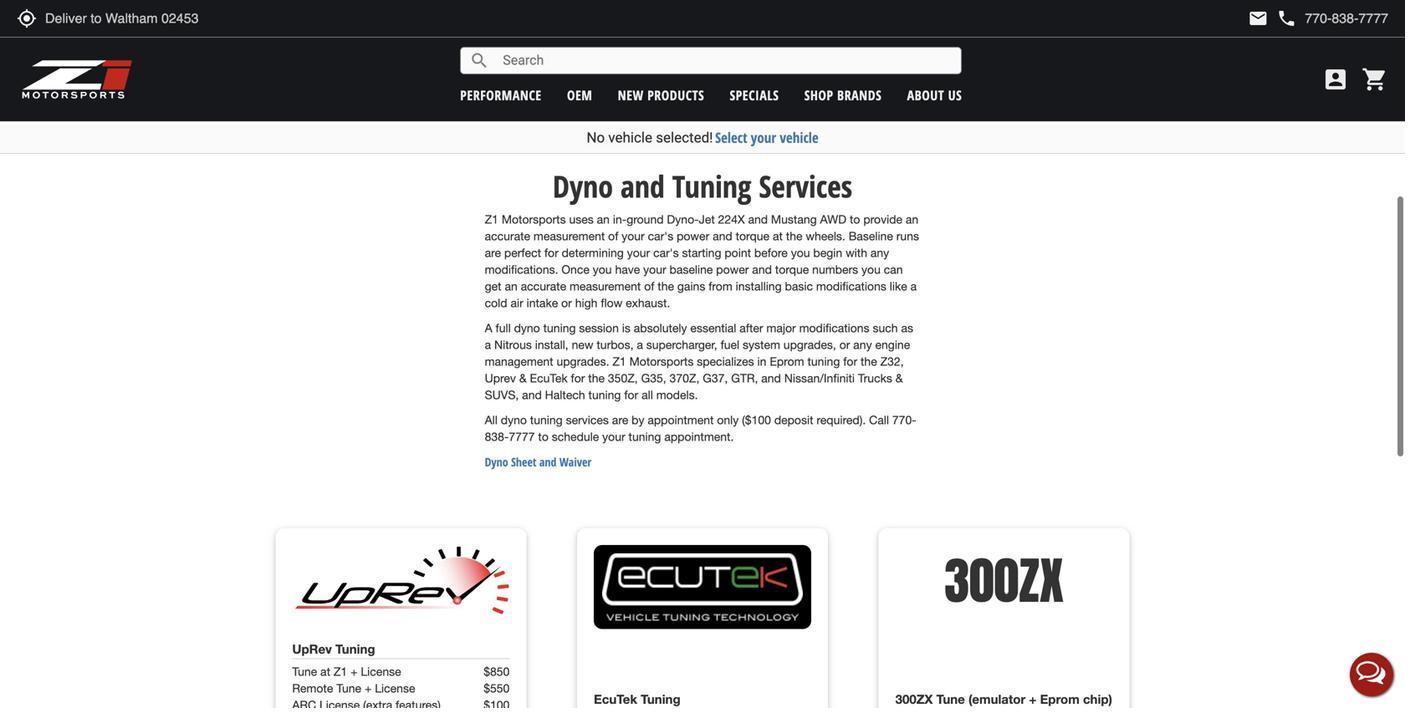 Task type: vqa. For each thing, say whether or not it's contained in the screenshot.
Show more button to the bottom
no



Task type: describe. For each thing, give the bounding box(es) containing it.
starting
[[682, 246, 722, 260]]

uprev
[[485, 371, 516, 385]]

brands
[[837, 86, 882, 104]]

are inside all dyno tuning services are by appointment only ($100 deposit required). call 770- 838-7777 to schedule your tuning appointment.
[[612, 413, 629, 427]]

services
[[759, 165, 853, 206]]

appointment
[[648, 413, 714, 427]]

300zx
[[896, 692, 933, 708]]

air
[[511, 296, 524, 310]]

by
[[632, 413, 645, 427]]

1 vertical spatial ecutek
[[594, 692, 637, 708]]

1 horizontal spatial a
[[637, 338, 643, 352]]

1 horizontal spatial torque
[[775, 263, 809, 276]]

7777
[[509, 430, 535, 444]]

0 vertical spatial measurement
[[534, 229, 605, 243]]

the up trucks
[[861, 355, 877, 368]]

cold
[[485, 296, 507, 310]]

ground
[[627, 212, 664, 226]]

0 horizontal spatial a
[[485, 338, 491, 352]]

modifications.
[[485, 263, 558, 276]]

2 horizontal spatial you
[[862, 263, 881, 276]]

specializes
[[697, 355, 754, 368]]

300zx
[[945, 544, 1064, 619]]

after
[[740, 321, 763, 335]]

shop brands link
[[805, 86, 882, 104]]

your up 'have'
[[627, 246, 650, 260]]

(emulator
[[969, 692, 1026, 708]]

shop
[[805, 86, 834, 104]]

mail link
[[1249, 8, 1269, 28]]

for left all
[[624, 388, 639, 402]]

350z,
[[608, 371, 638, 385]]

all
[[642, 388, 653, 402]]

motorsports inside a full dyno tuning session is absolutely essential after major modifications such as a nitrous install, new turbos, a supercharger, fuel system upgrades, or any engine management upgrades. z1 motorsports specializes in eprom tuning for the z32, uprev & ecutek for the 350z, g35, 370z, g37, gtr, and nissan/infiniti trucks & suvs, and haltech tuning for all models.
[[630, 355, 694, 368]]

baseline
[[670, 263, 713, 276]]

models.
[[657, 388, 698, 402]]

management
[[485, 355, 553, 368]]

runs
[[897, 229, 919, 243]]

a inside z1 motorsports uses an in-ground dyno-jet 224x and mustang awd to provide an accurate measurement of your car's power and torque at the wheels. baseline runs are perfect for determining your car's starting point before you begin with any modifications. once you have your baseline power and torque numbers you can get an accurate measurement of the gains from installing basic modifications like a cold air intake or high flow exhaust.
[[911, 279, 917, 293]]

engine
[[876, 338, 910, 352]]

1 & from the left
[[519, 371, 527, 385]]

selected!
[[656, 129, 713, 146]]

determining
[[562, 246, 624, 260]]

0 horizontal spatial an
[[505, 279, 518, 293]]

once
[[562, 263, 590, 276]]

have
[[615, 263, 640, 276]]

and down in
[[762, 371, 781, 385]]

z1 motorsports logo image
[[21, 59, 133, 100]]

1 vertical spatial license
[[375, 682, 415, 696]]

0 vertical spatial accurate
[[485, 229, 530, 243]]

1 horizontal spatial vehicle
[[780, 128, 819, 147]]

ecutek tuning
[[594, 692, 681, 708]]

0 horizontal spatial you
[[593, 263, 612, 276]]

my_location
[[17, 8, 37, 28]]

turbos,
[[597, 338, 634, 352]]

mail phone
[[1249, 8, 1297, 28]]

haltech
[[545, 388, 585, 402]]

Search search field
[[490, 48, 961, 74]]

about us link
[[907, 86, 962, 104]]

1 horizontal spatial an
[[597, 212, 610, 226]]

chip)
[[1083, 692, 1113, 708]]

select
[[715, 128, 748, 147]]

tuning up nissan/infiniti
[[808, 355, 840, 368]]

tuning down the by
[[629, 430, 661, 444]]

upgrades.
[[557, 355, 609, 368]]

tuning for ecutek tuning
[[641, 692, 681, 708]]

with
[[846, 246, 868, 260]]

new products link
[[618, 86, 705, 104]]

performance
[[460, 86, 542, 104]]

the down mustang
[[786, 229, 803, 243]]

call
[[869, 413, 889, 427]]

performance link
[[460, 86, 542, 104]]

to provide
[[850, 212, 903, 226]]

or
[[561, 296, 572, 310]]

0 horizontal spatial tune
[[292, 665, 317, 679]]

products
[[648, 86, 705, 104]]

1 vertical spatial at
[[320, 665, 330, 679]]

numbers
[[813, 263, 859, 276]]

the down upgrades.
[[588, 371, 605, 385]]

tune for remote tune + license
[[337, 682, 361, 696]]

224x
[[718, 212, 745, 226]]

flow
[[601, 296, 623, 310]]

any inside a full dyno tuning session is absolutely essential after major modifications such as a nitrous install, new turbos, a supercharger, fuel system upgrades, or any engine management upgrades. z1 motorsports specializes in eprom tuning for the z32, uprev & ecutek for the 350z, g35, 370z, g37, gtr, and nissan/infiniti trucks & suvs, and haltech tuning for all models.
[[854, 338, 872, 352]]

no vehicle selected! select your vehicle
[[587, 128, 819, 147]]

2 horizontal spatial an
[[906, 212, 919, 226]]

such
[[873, 321, 898, 335]]

your inside all dyno tuning services are by appointment only ($100 deposit required). call 770- 838-7777 to schedule your tuning appointment.
[[603, 430, 626, 444]]

tuning down '350z,'
[[589, 388, 621, 402]]

0 vertical spatial new
[[618, 86, 644, 104]]

in
[[758, 355, 767, 368]]

z1 inside a full dyno tuning session is absolutely essential after major modifications such as a nitrous install, new turbos, a supercharger, fuel system upgrades, or any engine management upgrades. z1 motorsports specializes in eprom tuning for the z32, uprev & ecutek for the 350z, g35, 370z, g37, gtr, and nissan/infiniti trucks & suvs, and haltech tuning for all models.
[[613, 355, 626, 368]]

for inside z1 motorsports uses an in-ground dyno-jet 224x and mustang awd to provide an accurate measurement of your car's power and torque at the wheels. baseline runs are perfect for determining your car's starting point before you begin with any modifications. once you have your baseline power and torque numbers you can get an accurate measurement of the gains from installing basic modifications like a cold air intake or high flow exhaust.
[[545, 246, 559, 260]]

0 vertical spatial license
[[361, 665, 401, 679]]

and down 224x
[[713, 229, 733, 243]]

uprev
[[292, 642, 332, 657]]

shop brands
[[805, 86, 882, 104]]

dyno inside all dyno tuning services are by appointment only ($100 deposit required). call 770- 838-7777 to schedule your tuning appointment.
[[501, 413, 527, 427]]

in-
[[613, 212, 627, 226]]

2 & from the left
[[896, 371, 903, 385]]

exhaust.
[[626, 296, 670, 310]]

high
[[575, 296, 598, 310]]

dyno inside a full dyno tuning session is absolutely essential after major modifications such as a nitrous install, new turbos, a supercharger, fuel system upgrades, or any engine management upgrades. z1 motorsports specializes in eprom tuning for the z32, uprev & ecutek for the 350z, g35, 370z, g37, gtr, and nissan/infiniti trucks & suvs, and haltech tuning for all models.
[[514, 321, 540, 335]]

838-
[[485, 430, 509, 444]]

$850
[[484, 665, 510, 679]]

only
[[717, 413, 739, 427]]

specials
[[730, 86, 779, 104]]

z1 motorsports uses an in-ground dyno-jet 224x and mustang awd to provide an accurate measurement of your car's power and torque at the wheels. baseline runs are perfect for determining your car's starting point before you begin with any modifications. once you have your baseline power and torque numbers you can get an accurate measurement of the gains from installing basic modifications like a cold air intake or high flow exhaust.
[[485, 212, 919, 310]]

your right 'have'
[[644, 263, 667, 276]]

2 vertical spatial z1
[[334, 665, 347, 679]]

remote
[[292, 682, 333, 696]]

for down upgrades.
[[571, 371, 585, 385]]

phone
[[1277, 8, 1297, 28]]



Task type: locate. For each thing, give the bounding box(es) containing it.
at up the before
[[773, 229, 783, 243]]

dyno
[[553, 165, 613, 206], [485, 454, 508, 470]]

nissan/infiniti
[[785, 371, 855, 385]]

370z,
[[670, 371, 700, 385]]

and right sheet
[[540, 454, 557, 470]]

perfect
[[504, 246, 541, 260]]

as
[[901, 321, 914, 335]]

the up exhaust.
[[658, 279, 674, 293]]

any down baseline
[[871, 246, 890, 260]]

point
[[725, 246, 751, 260]]

fuel
[[721, 338, 740, 352]]

1 vertical spatial car's
[[653, 246, 679, 260]]

0 vertical spatial motorsports
[[502, 212, 566, 226]]

1 vertical spatial power
[[716, 263, 749, 276]]

1 horizontal spatial dyno
[[553, 165, 613, 206]]

begin
[[814, 246, 843, 260]]

+ down the tune at z1 + license
[[365, 682, 372, 696]]

0 vertical spatial torque
[[736, 229, 770, 243]]

license up remote tune + license
[[361, 665, 401, 679]]

system
[[743, 338, 781, 352]]

any
[[871, 246, 890, 260], [854, 338, 872, 352]]

1 horizontal spatial ecutek
[[594, 692, 637, 708]]

+ for tune
[[351, 665, 358, 679]]

search
[[470, 51, 490, 71]]

oem link
[[567, 86, 593, 104]]

dyno up '7777'
[[501, 413, 527, 427]]

eprom right in
[[770, 355, 804, 368]]

tuning up install,
[[543, 321, 576, 335]]

1 horizontal spatial z1
[[485, 212, 499, 226]]

essential
[[691, 321, 737, 335]]

shopping_cart link
[[1358, 66, 1389, 93]]

any left engine
[[854, 338, 872, 352]]

tune right 300zx
[[937, 692, 965, 708]]

required).
[[817, 413, 866, 427]]

intake
[[527, 296, 558, 310]]

major
[[767, 321, 796, 335]]

and right 224x
[[748, 212, 768, 226]]

0 horizontal spatial motorsports
[[502, 212, 566, 226]]

your down ground
[[622, 229, 645, 243]]

1 horizontal spatial at
[[773, 229, 783, 243]]

0 horizontal spatial eprom
[[770, 355, 804, 368]]

shopping_cart
[[1362, 66, 1389, 93]]

0 vertical spatial dyno
[[553, 165, 613, 206]]

any inside z1 motorsports uses an in-ground dyno-jet 224x and mustang awd to provide an accurate measurement of your car's power and torque at the wheels. baseline runs are perfect for determining your car's starting point before you begin with any modifications. once you have your baseline power and torque numbers you can get an accurate measurement of the gains from installing basic modifications like a cold air intake or high flow exhaust.
[[871, 246, 890, 260]]

motorsports up "g35,"
[[630, 355, 694, 368]]

phone link
[[1277, 8, 1389, 28]]

dyno up nitrous
[[514, 321, 540, 335]]

accurate
[[485, 229, 530, 243], [521, 279, 566, 293]]

1 horizontal spatial +
[[365, 682, 372, 696]]

to
[[538, 430, 549, 444]]

car's down ground
[[648, 229, 674, 243]]

you down "determining"
[[593, 263, 612, 276]]

and right "suvs,"
[[522, 388, 542, 402]]

of up exhaust.
[[644, 279, 655, 293]]

2 horizontal spatial a
[[911, 279, 917, 293]]

0 vertical spatial eprom
[[770, 355, 804, 368]]

installing
[[736, 279, 782, 293]]

are left the by
[[612, 413, 629, 427]]

0 horizontal spatial power
[[677, 229, 710, 243]]

0 vertical spatial modifications
[[816, 279, 887, 293]]

dyno
[[514, 321, 540, 335], [501, 413, 527, 427]]

modifications inside z1 motorsports uses an in-ground dyno-jet 224x and mustang awd to provide an accurate measurement of your car's power and torque at the wheels. baseline runs are perfect for determining your car's starting point before you begin with any modifications. once you have your baseline power and torque numbers you can get an accurate measurement of the gains from installing basic modifications like a cold air intake or high flow exhaust.
[[816, 279, 887, 293]]

vehicle inside no vehicle selected! select your vehicle
[[609, 129, 653, 146]]

0 horizontal spatial z1
[[334, 665, 347, 679]]

g37,
[[703, 371, 728, 385]]

0 vertical spatial of
[[608, 229, 619, 243]]

dyno up the 'uses' at the left of page
[[553, 165, 613, 206]]

+ right "(emulator"
[[1029, 692, 1037, 708]]

torque up point
[[736, 229, 770, 243]]

eprom inside a full dyno tuning session is absolutely essential after major modifications such as a nitrous install, new turbos, a supercharger, fuel system upgrades, or any engine management upgrades. z1 motorsports specializes in eprom tuning for the z32, uprev & ecutek for the 350z, g35, 370z, g37, gtr, and nissan/infiniti trucks & suvs, and haltech tuning for all models.
[[770, 355, 804, 368]]

1 horizontal spatial tune
[[337, 682, 361, 696]]

torque up basic
[[775, 263, 809, 276]]

you
[[791, 246, 810, 260], [593, 263, 612, 276], [862, 263, 881, 276]]

1 vertical spatial modifications
[[799, 321, 870, 335]]

0 horizontal spatial at
[[320, 665, 330, 679]]

1 vertical spatial tuning
[[336, 642, 375, 657]]

tune
[[292, 665, 317, 679], [337, 682, 361, 696], [937, 692, 965, 708]]

tuning up the to
[[530, 413, 563, 427]]

motorsports inside z1 motorsports uses an in-ground dyno-jet 224x and mustang awd to provide an accurate measurement of your car's power and torque at the wheels. baseline runs are perfect for determining your car's starting point before you begin with any modifications. once you have your baseline power and torque numbers you can get an accurate measurement of the gains from installing basic modifications like a cold air intake or high flow exhaust.
[[502, 212, 566, 226]]

gains
[[678, 279, 706, 293]]

0 vertical spatial ecutek
[[530, 371, 568, 385]]

deposit
[[775, 413, 814, 427]]

your right select on the top
[[751, 128, 777, 147]]

0 vertical spatial car's
[[648, 229, 674, 243]]

install,
[[535, 338, 569, 352]]

tuning
[[543, 321, 576, 335], [808, 355, 840, 368], [589, 388, 621, 402], [530, 413, 563, 427], [629, 430, 661, 444]]

are left perfect
[[485, 246, 501, 260]]

1 vertical spatial accurate
[[521, 279, 566, 293]]

you left begin
[[791, 246, 810, 260]]

at up remote at the left bottom of page
[[320, 665, 330, 679]]

measurement up "flow"
[[570, 279, 641, 293]]

oem
[[567, 86, 593, 104]]

account_box
[[1323, 66, 1350, 93]]

1 horizontal spatial power
[[716, 263, 749, 276]]

modifications down numbers
[[816, 279, 887, 293]]

suvs,
[[485, 388, 519, 402]]

modifications inside a full dyno tuning session is absolutely essential after major modifications such as a nitrous install, new turbos, a supercharger, fuel system upgrades, or any engine management upgrades. z1 motorsports specializes in eprom tuning for the z32, uprev & ecutek for the 350z, g35, 370z, g37, gtr, and nissan/infiniti trucks & suvs, and haltech tuning for all models.
[[799, 321, 870, 335]]

z1 up remote tune + license
[[334, 665, 347, 679]]

torque
[[736, 229, 770, 243], [775, 263, 809, 276]]

jet
[[699, 212, 715, 226]]

1 vertical spatial are
[[612, 413, 629, 427]]

0 vertical spatial any
[[871, 246, 890, 260]]

an up runs
[[906, 212, 919, 226]]

+ up remote tune + license
[[351, 665, 358, 679]]

2 horizontal spatial +
[[1029, 692, 1037, 708]]

schedule
[[552, 430, 599, 444]]

basic
[[785, 279, 813, 293]]

&
[[519, 371, 527, 385], [896, 371, 903, 385]]

z1 up modifications.
[[485, 212, 499, 226]]

new
[[618, 86, 644, 104], [572, 338, 594, 352]]

accurate up perfect
[[485, 229, 530, 243]]

2 vertical spatial tuning
[[641, 692, 681, 708]]

ecutek inside a full dyno tuning session is absolutely essential after major modifications such as a nitrous install, new turbos, a supercharger, fuel system upgrades, or any engine management upgrades. z1 motorsports specializes in eprom tuning for the z32, uprev & ecutek for the 350z, g35, 370z, g37, gtr, and nissan/infiniti trucks & suvs, and haltech tuning for all models.
[[530, 371, 568, 385]]

tune at z1 + license
[[292, 665, 401, 679]]

eprom left "chip)"
[[1040, 692, 1080, 708]]

new up upgrades.
[[572, 338, 594, 352]]

1 vertical spatial motorsports
[[630, 355, 694, 368]]

0 vertical spatial power
[[677, 229, 710, 243]]

tune up remote at the left bottom of page
[[292, 665, 317, 679]]

and up ground
[[621, 165, 665, 206]]

upgrades, or
[[784, 338, 850, 352]]

0 horizontal spatial dyno
[[485, 454, 508, 470]]

1 horizontal spatial &
[[896, 371, 903, 385]]

for right perfect
[[545, 246, 559, 260]]

1 horizontal spatial of
[[644, 279, 655, 293]]

motorsports
[[502, 212, 566, 226], [630, 355, 694, 368]]

absolutely
[[634, 321, 687, 335]]

can
[[884, 263, 903, 276]]

z1 up '350z,'
[[613, 355, 626, 368]]

your down "services"
[[603, 430, 626, 444]]

are
[[485, 246, 501, 260], [612, 413, 629, 427]]

$550
[[484, 682, 510, 696]]

0 horizontal spatial ecutek
[[530, 371, 568, 385]]

1 vertical spatial z1
[[613, 355, 626, 368]]

of down in-
[[608, 229, 619, 243]]

0 vertical spatial at
[[773, 229, 783, 243]]

1 vertical spatial new
[[572, 338, 594, 352]]

+ for 300zx
[[1029, 692, 1037, 708]]

gtr,
[[731, 371, 758, 385]]

wheels.
[[806, 229, 846, 243]]

modifications
[[816, 279, 887, 293], [799, 321, 870, 335]]

modifications up upgrades, or
[[799, 321, 870, 335]]

1 vertical spatial dyno
[[485, 454, 508, 470]]

a full dyno tuning session is absolutely essential after major modifications such as a nitrous install, new turbos, a supercharger, fuel system upgrades, or any engine management upgrades. z1 motorsports specializes in eprom tuning for the z32, uprev & ecutek for the 350z, g35, 370z, g37, gtr, and nissan/infiniti trucks & suvs, and haltech tuning for all models.
[[485, 321, 914, 402]]

1 horizontal spatial you
[[791, 246, 810, 260]]

tuning for uprev tuning
[[336, 642, 375, 657]]

0 vertical spatial are
[[485, 246, 501, 260]]

2 horizontal spatial tune
[[937, 692, 965, 708]]

0 horizontal spatial of
[[608, 229, 619, 243]]

dyno for dyno sheet and waiver
[[485, 454, 508, 470]]

z1 inside z1 motorsports uses an in-ground dyno-jet 224x and mustang awd to provide an accurate measurement of your car's power and torque at the wheels. baseline runs are perfect for determining your car's starting point before you begin with any modifications. once you have your baseline power and torque numbers you can get an accurate measurement of the gains from installing basic modifications like a cold air intake or high flow exhaust.
[[485, 212, 499, 226]]

1 vertical spatial dyno
[[501, 413, 527, 427]]

0 horizontal spatial vehicle
[[609, 129, 653, 146]]

about
[[907, 86, 945, 104]]

1 horizontal spatial new
[[618, 86, 644, 104]]

nitrous
[[494, 338, 532, 352]]

0 horizontal spatial torque
[[736, 229, 770, 243]]

and up installing
[[752, 263, 772, 276]]

+
[[351, 665, 358, 679], [365, 682, 372, 696], [1029, 692, 1037, 708]]

from
[[709, 279, 733, 293]]

0 horizontal spatial are
[[485, 246, 501, 260]]

accurate up intake
[[521, 279, 566, 293]]

dyno for dyno and tuning services
[[553, 165, 613, 206]]

1 vertical spatial of
[[644, 279, 655, 293]]

1 horizontal spatial eprom
[[1040, 692, 1080, 708]]

1 vertical spatial measurement
[[570, 279, 641, 293]]

dyno sheet and waiver
[[485, 454, 592, 470]]

tune down the tune at z1 + license
[[337, 682, 361, 696]]

1 horizontal spatial are
[[612, 413, 629, 427]]

new left products
[[618, 86, 644, 104]]

at inside z1 motorsports uses an in-ground dyno-jet 224x and mustang awd to provide an accurate measurement of your car's power and torque at the wheels. baseline runs are perfect for determining your car's starting point before you begin with any modifications. once you have your baseline power and torque numbers you can get an accurate measurement of the gains from installing basic modifications like a cold air intake or high flow exhaust.
[[773, 229, 783, 243]]

an up air
[[505, 279, 518, 293]]

0 vertical spatial tuning
[[672, 165, 752, 206]]

dyno-
[[667, 212, 699, 226]]

0 horizontal spatial +
[[351, 665, 358, 679]]

1 horizontal spatial motorsports
[[630, 355, 694, 368]]

a down a at the left top
[[485, 338, 491, 352]]

vehicle down the "shop"
[[780, 128, 819, 147]]

0 horizontal spatial &
[[519, 371, 527, 385]]

measurement
[[534, 229, 605, 243], [570, 279, 641, 293]]

of
[[608, 229, 619, 243], [644, 279, 655, 293]]

power up starting
[[677, 229, 710, 243]]

no
[[587, 129, 605, 146]]

0 vertical spatial dyno
[[514, 321, 540, 335]]

specials link
[[730, 86, 779, 104]]

car's up 'baseline'
[[653, 246, 679, 260]]

vehicle
[[780, 128, 819, 147], [609, 129, 653, 146]]

waiver
[[560, 454, 592, 470]]

& down z32,
[[896, 371, 903, 385]]

baseline
[[849, 229, 893, 243]]

remote tune + license
[[292, 682, 415, 696]]

a
[[911, 279, 917, 293], [485, 338, 491, 352], [637, 338, 643, 352]]

0 vertical spatial z1
[[485, 212, 499, 226]]

z1
[[485, 212, 499, 226], [613, 355, 626, 368], [334, 665, 347, 679]]

1 vertical spatial torque
[[775, 263, 809, 276]]

z32,
[[881, 355, 904, 368]]

an left in-
[[597, 212, 610, 226]]

dyno and tuning services
[[553, 165, 853, 206]]

& down management
[[519, 371, 527, 385]]

new products
[[618, 86, 705, 104]]

2 horizontal spatial z1
[[613, 355, 626, 368]]

and
[[621, 165, 665, 206], [748, 212, 768, 226], [713, 229, 733, 243], [752, 263, 772, 276], [762, 371, 781, 385], [522, 388, 542, 402], [540, 454, 557, 470]]

for up nissan/infiniti
[[844, 355, 858, 368]]

0 horizontal spatial new
[[572, 338, 594, 352]]

tune for 300zx tune (emulator + eprom chip)
[[937, 692, 965, 708]]

a
[[485, 321, 493, 335]]

a right turbos,
[[637, 338, 643, 352]]

services
[[566, 413, 609, 427]]

vehicle right no
[[609, 129, 653, 146]]

dyno down 838-
[[485, 454, 508, 470]]

get
[[485, 279, 502, 293]]

770-
[[893, 413, 917, 427]]

measurement down the 'uses' at the left of page
[[534, 229, 605, 243]]

a right like
[[911, 279, 917, 293]]

1 vertical spatial any
[[854, 338, 872, 352]]

new inside a full dyno tuning session is absolutely essential after major modifications such as a nitrous install, new turbos, a supercharger, fuel system upgrades, or any engine management upgrades. z1 motorsports specializes in eprom tuning for the z32, uprev & ecutek for the 350z, g35, 370z, g37, gtr, and nissan/infiniti trucks & suvs, and haltech tuning for all models.
[[572, 338, 594, 352]]

are inside z1 motorsports uses an in-ground dyno-jet 224x and mustang awd to provide an accurate measurement of your car's power and torque at the wheels. baseline runs are perfect for determining your car's starting point before you begin with any modifications. once you have your baseline power and torque numbers you can get an accurate measurement of the gains from installing basic modifications like a cold air intake or high flow exhaust.
[[485, 246, 501, 260]]

ecutek
[[530, 371, 568, 385], [594, 692, 637, 708]]

uprev tuning
[[292, 642, 375, 657]]

at
[[773, 229, 783, 243], [320, 665, 330, 679]]

select your vehicle link
[[715, 128, 819, 147]]

motorsports up perfect
[[502, 212, 566, 226]]

license down the tune at z1 + license
[[375, 682, 415, 696]]

power down point
[[716, 263, 749, 276]]

1 vertical spatial eprom
[[1040, 692, 1080, 708]]

you down with
[[862, 263, 881, 276]]

awd
[[820, 212, 847, 226]]



